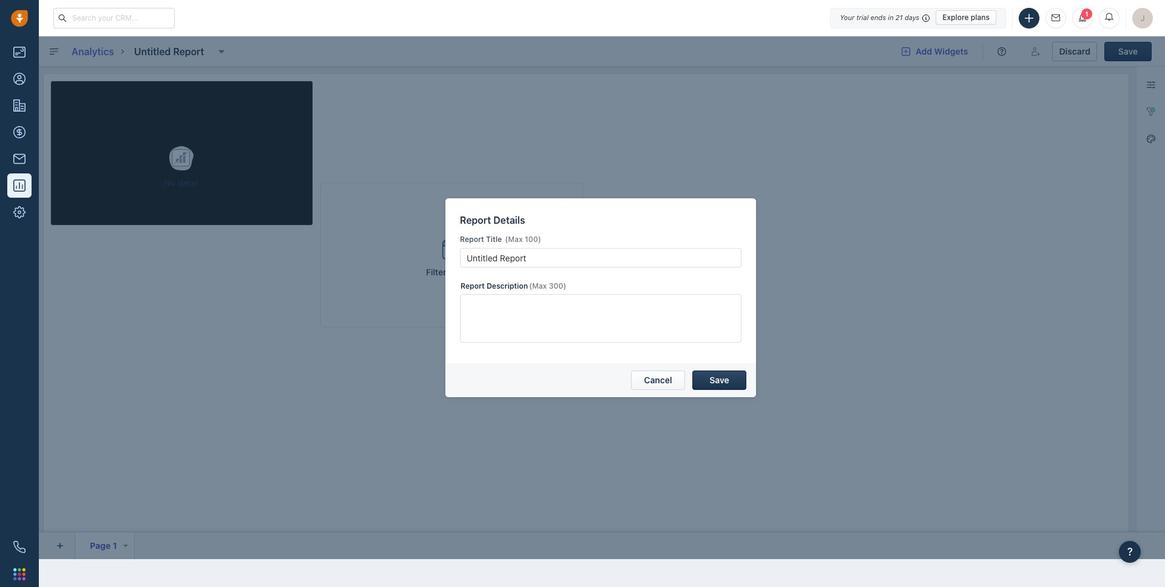 Task type: vqa. For each thing, say whether or not it's contained in the screenshot.
explore plans link
yes



Task type: locate. For each thing, give the bounding box(es) containing it.
days
[[905, 13, 920, 21]]

explore plans
[[943, 13, 990, 22]]

phone element
[[7, 536, 32, 560]]

1 link
[[1073, 8, 1094, 28]]

explore
[[943, 13, 969, 22]]

explore plans link
[[936, 10, 997, 25]]

in
[[888, 13, 894, 21]]

1
[[1086, 10, 1089, 17]]

trial
[[857, 13, 869, 21]]

freshworks switcher image
[[13, 569, 26, 581]]



Task type: describe. For each thing, give the bounding box(es) containing it.
ends
[[871, 13, 887, 21]]

your
[[840, 13, 855, 21]]

phone image
[[13, 542, 26, 554]]

Search your CRM... text field
[[53, 8, 175, 28]]

plans
[[971, 13, 990, 22]]

your trial ends in 21 days
[[840, 13, 920, 21]]

21
[[896, 13, 903, 21]]



